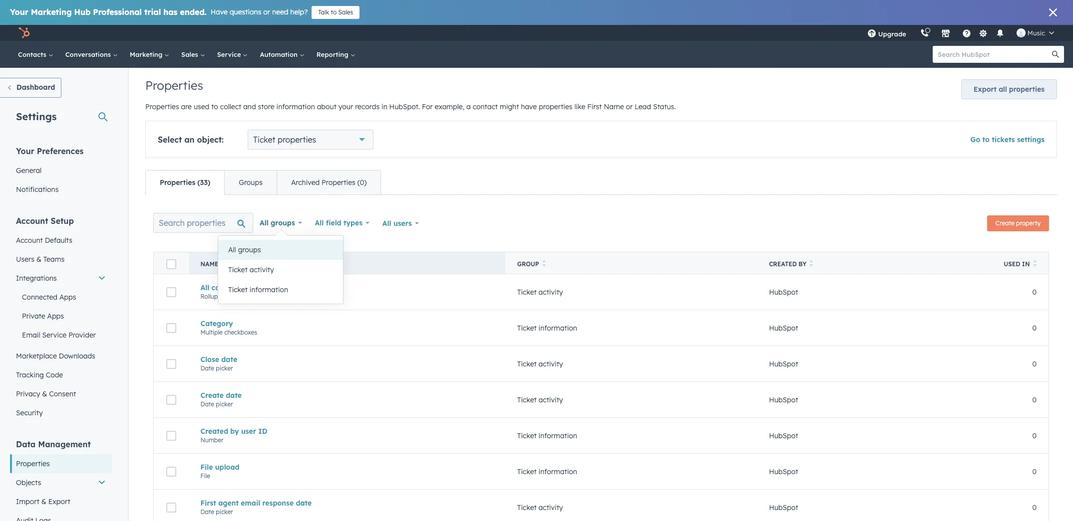 Task type: describe. For each thing, give the bounding box(es) containing it.
preferences
[[37, 146, 84, 156]]

ticket activity button
[[218, 260, 343, 280]]

file upload button
[[200, 463, 493, 472]]

status.
[[653, 102, 676, 111]]

search image
[[1052, 51, 1059, 58]]

hubspot.
[[389, 102, 420, 111]]

all groups button
[[253, 213, 308, 233]]

date for close
[[200, 365, 214, 372]]

tickets
[[992, 135, 1015, 144]]

ticket information for file upload
[[517, 468, 577, 477]]

management
[[38, 440, 91, 450]]

connected apps link
[[10, 288, 112, 307]]

code
[[46, 371, 63, 380]]

your for your marketing hub professional trial has ended. have questions or need help?
[[10, 7, 28, 17]]

close date date picker
[[200, 355, 237, 372]]

hubspot image
[[18, 27, 30, 39]]

select
[[158, 135, 182, 145]]

create for property
[[996, 220, 1015, 227]]

groups inside all groups dropdown button
[[271, 219, 295, 228]]

upload
[[215, 463, 239, 472]]

all users button
[[376, 213, 425, 234]]

have
[[521, 102, 537, 111]]

close date button
[[200, 355, 493, 364]]

all
[[999, 85, 1007, 94]]

have
[[211, 7, 228, 16]]

questions
[[230, 7, 261, 16]]

contact
[[473, 102, 498, 111]]

connected
[[22, 293, 57, 302]]

ticket information button
[[218, 280, 343, 300]]

all inside button
[[228, 246, 236, 255]]

menu containing music
[[860, 25, 1061, 41]]

2 file from the top
[[200, 473, 210, 480]]

ascending sort. press to sort descending. element
[[221, 260, 225, 269]]

integrations
[[16, 274, 57, 283]]

users
[[16, 255, 34, 264]]

help image
[[962, 29, 971, 38]]

sales inside button
[[338, 8, 353, 16]]

all for all field types popup button at the left of the page
[[315, 219, 324, 228]]

0 horizontal spatial to
[[211, 102, 218, 111]]

date inside first agent email response date date picker
[[296, 499, 312, 508]]

security
[[16, 409, 43, 418]]

groups link
[[224, 171, 277, 195]]

ticket activity for create date
[[517, 396, 563, 405]]

email service provider
[[22, 331, 96, 340]]

0 for first agent email response date
[[1032, 504, 1037, 513]]

ascending sort. press to sort descending. image
[[221, 260, 225, 267]]

response
[[262, 499, 294, 508]]

1 vertical spatial properties
[[539, 102, 573, 111]]

import & export
[[16, 498, 70, 507]]

marketplaces image
[[941, 29, 950, 38]]

all for all users popup button
[[382, 219, 391, 228]]

help?
[[290, 7, 308, 16]]

first agent email response date button
[[200, 499, 493, 508]]

properties inside popup button
[[278, 135, 316, 145]]

your
[[338, 102, 353, 111]]

& for consent
[[42, 390, 47, 399]]

used in button
[[989, 252, 1049, 274]]

Search search field
[[153, 213, 253, 233]]

date for create
[[200, 401, 214, 408]]

all field types button
[[308, 213, 376, 233]]

users
[[393, 219, 412, 228]]

account setup element
[[10, 216, 112, 423]]

list box containing all groups
[[218, 236, 343, 304]]

export inside import & export link
[[48, 498, 70, 507]]

types
[[343, 219, 363, 228]]

service link
[[211, 41, 254, 68]]

marketplace downloads
[[16, 352, 95, 361]]

(0)
[[357, 178, 367, 187]]

ticket inside ticket information button
[[228, 286, 248, 295]]

all users
[[382, 219, 412, 228]]

1 vertical spatial sales
[[181, 50, 200, 58]]

private
[[22, 312, 45, 321]]

ticket information inside button
[[228, 286, 288, 295]]

file upload file
[[200, 463, 239, 480]]

by for created by
[[799, 261, 807, 268]]

hubspot for category
[[769, 324, 798, 333]]

number
[[200, 437, 223, 444]]

marketplaces button
[[935, 25, 956, 41]]

privacy & consent
[[16, 390, 76, 399]]

your preferences element
[[10, 146, 112, 199]]

ended.
[[180, 7, 207, 17]]

0 for create date
[[1032, 396, 1037, 405]]

settings image
[[979, 29, 988, 38]]

Search HubSpot search field
[[933, 46, 1055, 63]]

are
[[181, 102, 192, 111]]

import
[[16, 498, 39, 507]]

1 vertical spatial or
[[626, 102, 633, 111]]

provider
[[68, 331, 96, 340]]

properties left the (33)
[[160, 178, 195, 187]]

create property
[[996, 220, 1041, 227]]

hubspot for all conversation mentions
[[769, 288, 798, 297]]

go
[[970, 135, 980, 144]]

category multiple checkboxes
[[200, 319, 257, 336]]

reporting link
[[310, 41, 361, 68]]

email service provider link
[[10, 326, 112, 345]]

hubspot for close date
[[769, 360, 798, 369]]

talk to sales button
[[312, 6, 360, 19]]

all conversation mentions rollup
[[200, 283, 291, 300]]

create date date picker
[[200, 391, 242, 408]]

picker for create
[[216, 401, 233, 408]]

activity inside ticket activity button
[[250, 266, 274, 275]]

consent
[[49, 390, 76, 399]]

properties link
[[10, 455, 112, 474]]

defaults
[[45, 236, 72, 245]]

0 vertical spatial name
[[604, 102, 624, 111]]

created for created by
[[769, 261, 797, 268]]

0 vertical spatial service
[[217, 50, 243, 58]]

property
[[1016, 220, 1041, 227]]

object:
[[197, 135, 224, 145]]

sales link
[[175, 41, 211, 68]]

music
[[1028, 29, 1045, 37]]

users & teams
[[16, 255, 64, 264]]

objects
[[16, 479, 41, 488]]

for
[[422, 102, 433, 111]]

ticket for create date
[[517, 396, 537, 405]]

activity for create date
[[539, 396, 563, 405]]

your marketing hub professional trial has ended. have questions or need help?
[[10, 7, 308, 17]]

press to sort. element for created by
[[810, 260, 813, 269]]

email
[[241, 499, 260, 508]]

created by button
[[757, 252, 989, 274]]

your for your preferences
[[16, 146, 34, 156]]

calling icon image
[[920, 29, 929, 38]]

dashboard link
[[0, 78, 62, 98]]

agent
[[218, 499, 239, 508]]

1 file from the top
[[200, 463, 213, 472]]

0 for category
[[1032, 324, 1037, 333]]

general link
[[10, 161, 112, 180]]

ticket activity for all conversation mentions
[[517, 288, 563, 297]]

upgrade
[[878, 30, 906, 38]]

has
[[163, 7, 177, 17]]

date for close date
[[221, 355, 237, 364]]

go to tickets settings button
[[970, 135, 1045, 144]]



Task type: locate. For each thing, give the bounding box(es) containing it.
activity for all conversation mentions
[[539, 288, 563, 297]]

trial
[[144, 7, 161, 17]]

settings link
[[977, 28, 990, 38]]

1 vertical spatial create
[[200, 391, 224, 400]]

data
[[16, 440, 36, 450]]

name inside button
[[200, 261, 218, 268]]

conversations
[[65, 50, 113, 58]]

4 0 from the top
[[1032, 396, 1037, 405]]

1 vertical spatial by
[[230, 427, 239, 436]]

name button
[[188, 252, 505, 274]]

0 vertical spatial all groups
[[260, 219, 295, 228]]

marketing inside "link"
[[130, 50, 164, 58]]

1 horizontal spatial or
[[626, 102, 633, 111]]

security link
[[10, 404, 112, 423]]

1 vertical spatial created
[[200, 427, 228, 436]]

apps for private apps
[[47, 312, 64, 321]]

0 horizontal spatial sales
[[181, 50, 200, 58]]

picker inside create date date picker
[[216, 401, 233, 408]]

all up all groups button
[[260, 219, 269, 228]]

your up general
[[16, 146, 34, 156]]

0 vertical spatial marketing
[[31, 7, 72, 17]]

& for export
[[41, 498, 46, 507]]

1 horizontal spatial sales
[[338, 8, 353, 16]]

2 press to sort. image from the left
[[810, 260, 813, 267]]

ticket activity for first agent email response date
[[517, 504, 563, 513]]

7 0 from the top
[[1032, 504, 1037, 513]]

menu
[[860, 25, 1061, 41]]

marketing left hub
[[31, 7, 72, 17]]

created by user id button
[[200, 427, 493, 436]]

ticket inside ticket properties popup button
[[253, 135, 275, 145]]

1 vertical spatial date
[[200, 401, 214, 408]]

to inside button
[[331, 8, 337, 16]]

0 vertical spatial date
[[200, 365, 214, 372]]

0 vertical spatial by
[[799, 261, 807, 268]]

calling icon button
[[916, 26, 933, 39]]

notifications
[[16, 185, 59, 194]]

0 vertical spatial &
[[36, 255, 41, 264]]

1 vertical spatial service
[[42, 331, 67, 340]]

picker up created by user id number
[[216, 401, 233, 408]]

press to sort. element for group
[[542, 260, 546, 269]]

apps for connected apps
[[59, 293, 76, 302]]

settings
[[16, 110, 57, 123]]

service down "private apps" "link"
[[42, 331, 67, 340]]

1 picker from the top
[[216, 365, 233, 372]]

press to sort. image for group
[[542, 260, 546, 267]]

0 vertical spatial account
[[16, 216, 48, 226]]

press to sort. element right in
[[1033, 260, 1037, 269]]

by
[[799, 261, 807, 268], [230, 427, 239, 436]]

select an object:
[[158, 135, 224, 145]]

1 horizontal spatial properties
[[539, 102, 573, 111]]

picker inside first agent email response date date picker
[[216, 509, 233, 516]]

press to sort. element inside created by button
[[810, 260, 813, 269]]

press to sort. element right group
[[542, 260, 546, 269]]

ticket for created by user id
[[517, 432, 537, 441]]

0
[[1032, 288, 1037, 297], [1032, 324, 1037, 333], [1032, 360, 1037, 369], [1032, 396, 1037, 405], [1032, 432, 1037, 441], [1032, 468, 1037, 477], [1032, 504, 1037, 513]]

account setup
[[16, 216, 74, 226]]

talk
[[318, 8, 329, 16]]

activity for first agent email response date
[[539, 504, 563, 513]]

hubspot for first agent email response date
[[769, 504, 798, 513]]

tab list
[[145, 170, 381, 195]]

all groups inside all groups dropdown button
[[260, 219, 295, 228]]

contacts
[[18, 50, 48, 58]]

first agent email response date date picker
[[200, 499, 312, 516]]

first right like
[[587, 102, 602, 111]]

properties up are
[[145, 78, 203, 93]]

3 hubspot from the top
[[769, 360, 798, 369]]

1 vertical spatial all groups
[[228, 246, 261, 255]]

press to sort. image
[[542, 260, 546, 267], [810, 260, 813, 267], [1033, 260, 1037, 267]]

date inside first agent email response date date picker
[[200, 509, 214, 516]]

email
[[22, 331, 40, 340]]

account up account defaults
[[16, 216, 48, 226]]

archived properties (0) link
[[277, 171, 381, 195]]

name left "ascending sort. press to sort descending." element
[[200, 261, 218, 268]]

used in
[[1004, 261, 1030, 268]]

properties (33)
[[160, 178, 210, 187]]

created
[[769, 261, 797, 268], [200, 427, 228, 436]]

date up number
[[200, 401, 214, 408]]

1 press to sort. element from the left
[[542, 260, 546, 269]]

0 horizontal spatial name
[[200, 261, 218, 268]]

properties left like
[[539, 102, 573, 111]]

multiple
[[200, 329, 223, 336]]

an
[[184, 135, 195, 145]]

1 horizontal spatial service
[[217, 50, 243, 58]]

0 for created by user id
[[1032, 432, 1037, 441]]

ticket for file upload
[[517, 468, 537, 477]]

0 horizontal spatial groups
[[238, 246, 261, 255]]

picker down close
[[216, 365, 233, 372]]

0 for file upload
[[1032, 468, 1037, 477]]

close image
[[1049, 8, 1057, 16]]

activity for close date
[[539, 360, 563, 369]]

2 date from the top
[[200, 401, 214, 408]]

0 vertical spatial apps
[[59, 293, 76, 302]]

records
[[355, 102, 380, 111]]

1 horizontal spatial press to sort. image
[[810, 260, 813, 267]]

talk to sales
[[318, 8, 353, 16]]

0 vertical spatial create
[[996, 220, 1015, 227]]

user
[[241, 427, 256, 436]]

0 for all conversation mentions
[[1032, 288, 1037, 297]]

tab panel
[[145, 195, 1057, 522]]

notifications image
[[996, 29, 1005, 38]]

your up hubspot image
[[10, 7, 28, 17]]

0 vertical spatial picker
[[216, 365, 233, 372]]

0 vertical spatial properties
[[1009, 85, 1045, 94]]

private apps link
[[10, 307, 112, 326]]

1 vertical spatial picker
[[216, 401, 233, 408]]

2 vertical spatial date
[[200, 509, 214, 516]]

go to tickets settings
[[970, 135, 1045, 144]]

0 vertical spatial groups
[[271, 219, 295, 228]]

apps up email service provider
[[47, 312, 64, 321]]

ticket properties
[[253, 135, 316, 145]]

6 hubspot from the top
[[769, 468, 798, 477]]

groups up all groups button
[[271, 219, 295, 228]]

press to sort. image right created by
[[810, 260, 813, 267]]

1 vertical spatial &
[[42, 390, 47, 399]]

date down close
[[200, 365, 214, 372]]

0 horizontal spatial service
[[42, 331, 67, 340]]

all
[[260, 219, 269, 228], [315, 219, 324, 228], [382, 219, 391, 228], [228, 246, 236, 255], [200, 283, 209, 292]]

press to sort. image right in
[[1033, 260, 1037, 267]]

all groups inside all groups button
[[228, 246, 261, 255]]

export all properties button
[[961, 79, 1057, 99]]

created inside created by button
[[769, 261, 797, 268]]

all groups
[[260, 219, 295, 228], [228, 246, 261, 255]]

all groups button
[[218, 240, 343, 260]]

ticket information
[[228, 286, 288, 295], [517, 324, 577, 333], [517, 432, 577, 441], [517, 468, 577, 477]]

contacts link
[[12, 41, 59, 68]]

all up rollup in the left bottom of the page
[[200, 283, 209, 292]]

created for created by user id number
[[200, 427, 228, 436]]

press to sort. element for used in
[[1033, 260, 1037, 269]]

press to sort. element inside used in button
[[1033, 260, 1037, 269]]

by for created by user id number
[[230, 427, 239, 436]]

date inside create date date picker
[[200, 401, 214, 408]]

groups inside all groups button
[[238, 246, 261, 255]]

ticket information for created by user id
[[517, 432, 577, 441]]

privacy & consent link
[[10, 385, 112, 404]]

1 vertical spatial marketing
[[130, 50, 164, 58]]

information for created by user id
[[539, 432, 577, 441]]

date down file upload file
[[200, 509, 214, 516]]

& right import
[[41, 498, 46, 507]]

marketing down trial
[[130, 50, 164, 58]]

information inside button
[[250, 286, 288, 295]]

1 horizontal spatial create
[[996, 220, 1015, 227]]

to for talk
[[331, 8, 337, 16]]

0 vertical spatial file
[[200, 463, 213, 472]]

your preferences
[[16, 146, 84, 156]]

picker down agent
[[216, 509, 233, 516]]

setup
[[51, 216, 74, 226]]

1 vertical spatial account
[[16, 236, 43, 245]]

search button
[[1047, 46, 1064, 63]]

properties up archived
[[278, 135, 316, 145]]

2 horizontal spatial properties
[[1009, 85, 1045, 94]]

create inside create date date picker
[[200, 391, 224, 400]]

or inside your marketing hub professional trial has ended. have questions or need help?
[[263, 7, 270, 16]]

privacy
[[16, 390, 40, 399]]

export left the 'all'
[[974, 85, 997, 94]]

hubspot for created by user id
[[769, 432, 798, 441]]

export down objects button
[[48, 498, 70, 507]]

archived
[[291, 178, 320, 187]]

import & export link
[[10, 493, 112, 512]]

apps up "private apps" "link"
[[59, 293, 76, 302]]

to right used at left top
[[211, 102, 218, 111]]

to right go
[[982, 135, 990, 144]]

ticket for close date
[[517, 360, 537, 369]]

3 picker from the top
[[216, 509, 233, 516]]

properties right the 'all'
[[1009, 85, 1045, 94]]

picker inside close date date picker
[[216, 365, 233, 372]]

all inside popup button
[[382, 219, 391, 228]]

date right close
[[221, 355, 237, 364]]

3 press to sort. image from the left
[[1033, 260, 1037, 267]]

1 horizontal spatial press to sort. element
[[810, 260, 813, 269]]

0 vertical spatial created
[[769, 261, 797, 268]]

& right users
[[36, 255, 41, 264]]

first left agent
[[200, 499, 216, 508]]

ticket activity for close date
[[517, 360, 563, 369]]

like
[[574, 102, 585, 111]]

all groups up the conversation
[[228, 246, 261, 255]]

settings
[[1017, 135, 1045, 144]]

tracking code link
[[10, 366, 112, 385]]

account for account setup
[[16, 216, 48, 226]]

archived properties (0)
[[291, 178, 367, 187]]

information for category
[[539, 324, 577, 333]]

2 0 from the top
[[1032, 324, 1037, 333]]

4 hubspot from the top
[[769, 396, 798, 405]]

press to sort. image inside created by button
[[810, 260, 813, 267]]

& right privacy
[[42, 390, 47, 399]]

1 horizontal spatial first
[[587, 102, 602, 111]]

properties left are
[[145, 102, 179, 111]]

file left "upload"
[[200, 463, 213, 472]]

1 account from the top
[[16, 216, 48, 226]]

upgrade image
[[867, 29, 876, 38]]

1 vertical spatial groups
[[238, 246, 261, 255]]

activity
[[250, 266, 274, 275], [539, 288, 563, 297], [539, 360, 563, 369], [539, 396, 563, 405], [539, 504, 563, 513]]

1 vertical spatial date
[[226, 391, 242, 400]]

sales right talk
[[338, 8, 353, 16]]

date inside create date date picker
[[226, 391, 242, 400]]

to right talk
[[331, 8, 337, 16]]

ticket
[[253, 135, 275, 145], [228, 266, 248, 275], [228, 286, 248, 295], [517, 288, 537, 297], [517, 324, 537, 333], [517, 360, 537, 369], [517, 396, 537, 405], [517, 432, 537, 441], [517, 468, 537, 477], [517, 504, 537, 513]]

1 vertical spatial your
[[16, 146, 34, 156]]

1 vertical spatial to
[[211, 102, 218, 111]]

and
[[243, 102, 256, 111]]

close
[[200, 355, 219, 364]]

2 vertical spatial properties
[[278, 135, 316, 145]]

tab list containing properties (33)
[[145, 170, 381, 195]]

3 press to sort. element from the left
[[1033, 260, 1037, 269]]

press to sort. element
[[542, 260, 546, 269], [810, 260, 813, 269], [1033, 260, 1037, 269]]

0 horizontal spatial created
[[200, 427, 228, 436]]

0 vertical spatial date
[[221, 355, 237, 364]]

1 horizontal spatial marketing
[[130, 50, 164, 58]]

list box
[[218, 236, 343, 304]]

ticket activity inside button
[[228, 266, 274, 275]]

by inside created by user id number
[[230, 427, 239, 436]]

0 horizontal spatial press to sort. image
[[542, 260, 546, 267]]

6 0 from the top
[[1032, 468, 1037, 477]]

2 vertical spatial date
[[296, 499, 312, 508]]

all up the conversation
[[228, 246, 236, 255]]

menu item
[[913, 25, 915, 41]]

file down number
[[200, 473, 210, 480]]

2 horizontal spatial press to sort. image
[[1033, 260, 1037, 267]]

press to sort. element right created by
[[810, 260, 813, 269]]

your inside your preferences element
[[16, 146, 34, 156]]

groups
[[239, 178, 263, 187]]

checkboxes
[[224, 329, 257, 336]]

groups up ticket activity button
[[238, 246, 261, 255]]

2 vertical spatial picker
[[216, 509, 233, 516]]

create inside create property button
[[996, 220, 1015, 227]]

2 account from the top
[[16, 236, 43, 245]]

2 hubspot from the top
[[769, 324, 798, 333]]

export
[[974, 85, 997, 94], [48, 498, 70, 507]]

1 horizontal spatial by
[[799, 261, 807, 268]]

greg robinson image
[[1017, 28, 1026, 37]]

1 0 from the top
[[1032, 288, 1037, 297]]

1 date from the top
[[200, 365, 214, 372]]

export all properties
[[974, 85, 1045, 94]]

ticket inside ticket activity button
[[228, 266, 248, 275]]

all for all groups dropdown button
[[260, 219, 269, 228]]

properties left (0)
[[322, 178, 355, 187]]

0 vertical spatial export
[[974, 85, 997, 94]]

0 horizontal spatial or
[[263, 7, 270, 16]]

create for date
[[200, 391, 224, 400]]

ticket for all conversation mentions
[[517, 288, 537, 297]]

1 vertical spatial file
[[200, 473, 210, 480]]

date down close date date picker
[[226, 391, 242, 400]]

0 horizontal spatial export
[[48, 498, 70, 507]]

created inside created by user id number
[[200, 427, 228, 436]]

1 horizontal spatial name
[[604, 102, 624, 111]]

ticket for category
[[517, 324, 537, 333]]

create left property at the right of the page
[[996, 220, 1015, 227]]

teams
[[43, 255, 64, 264]]

date inside close date date picker
[[221, 355, 237, 364]]

1 vertical spatial name
[[200, 261, 218, 268]]

marketing link
[[124, 41, 175, 68]]

date right response
[[296, 499, 312, 508]]

automation
[[260, 50, 299, 58]]

1 vertical spatial first
[[200, 499, 216, 508]]

hubspot for file upload
[[769, 468, 798, 477]]

or left lead
[[626, 102, 633, 111]]

0 vertical spatial your
[[10, 7, 28, 17]]

1 hubspot from the top
[[769, 288, 798, 297]]

notifications link
[[10, 180, 112, 199]]

5 0 from the top
[[1032, 432, 1037, 441]]

1 vertical spatial apps
[[47, 312, 64, 321]]

0 horizontal spatial create
[[200, 391, 224, 400]]

press to sort. image right group
[[542, 260, 546, 267]]

2 press to sort. element from the left
[[810, 260, 813, 269]]

group
[[517, 261, 539, 268]]

2 horizontal spatial press to sort. element
[[1033, 260, 1037, 269]]

press to sort. image inside group button
[[542, 260, 546, 267]]

press to sort. image for used in
[[1033, 260, 1037, 267]]

tracking
[[16, 371, 44, 380]]

& for teams
[[36, 255, 41, 264]]

store
[[258, 102, 274, 111]]

0 horizontal spatial properties
[[278, 135, 316, 145]]

or left need
[[263, 7, 270, 16]]

private apps
[[22, 312, 64, 321]]

hubspot for create date
[[769, 396, 798, 405]]

by inside button
[[799, 261, 807, 268]]

tab panel containing all groups
[[145, 195, 1057, 522]]

all inside dropdown button
[[260, 219, 269, 228]]

id
[[258, 427, 267, 436]]

account up users
[[16, 236, 43, 245]]

1 horizontal spatial to
[[331, 8, 337, 16]]

properties inside data management element
[[16, 460, 50, 469]]

1 press to sort. image from the left
[[542, 260, 546, 267]]

1 horizontal spatial export
[[974, 85, 997, 94]]

account defaults link
[[10, 231, 112, 250]]

press to sort. image for created by
[[810, 260, 813, 267]]

example,
[[435, 102, 464, 111]]

might
[[500, 102, 519, 111]]

export inside export all properties button
[[974, 85, 997, 94]]

account for account defaults
[[16, 236, 43, 245]]

marketing
[[31, 7, 72, 17], [130, 50, 164, 58]]

ticket information for category
[[517, 324, 577, 333]]

connected apps
[[22, 293, 76, 302]]

5 hubspot from the top
[[769, 432, 798, 441]]

date inside close date date picker
[[200, 365, 214, 372]]

properties (33) link
[[146, 171, 224, 195]]

all left field
[[315, 219, 324, 228]]

ticket properties button
[[248, 130, 374, 150]]

automation link
[[254, 41, 310, 68]]

0 horizontal spatial first
[[200, 499, 216, 508]]

name left lead
[[604, 102, 624, 111]]

press to sort. element inside group button
[[542, 260, 546, 269]]

service right sales link
[[217, 50, 243, 58]]

all groups up all groups button
[[260, 219, 295, 228]]

2 vertical spatial &
[[41, 498, 46, 507]]

& inside data management element
[[41, 498, 46, 507]]

date for create date
[[226, 391, 242, 400]]

about
[[317, 102, 336, 111]]

first inside first agent email response date date picker
[[200, 499, 216, 508]]

created by user id number
[[200, 427, 267, 444]]

7 hubspot from the top
[[769, 504, 798, 513]]

0 horizontal spatial by
[[230, 427, 239, 436]]

to for go
[[982, 135, 990, 144]]

a
[[466, 102, 471, 111]]

in
[[1022, 261, 1030, 268]]

0 for close date
[[1032, 360, 1037, 369]]

2 vertical spatial to
[[982, 135, 990, 144]]

1 horizontal spatial groups
[[271, 219, 295, 228]]

data management element
[[10, 439, 112, 522]]

service inside account setup element
[[42, 331, 67, 340]]

properties up objects at the left bottom of the page
[[16, 460, 50, 469]]

0 vertical spatial or
[[263, 7, 270, 16]]

1 vertical spatial export
[[48, 498, 70, 507]]

press to sort. image inside used in button
[[1033, 260, 1037, 267]]

sales right marketing "link"
[[181, 50, 200, 58]]

all left users
[[382, 219, 391, 228]]

category button
[[200, 319, 493, 328]]

0 horizontal spatial marketing
[[31, 7, 72, 17]]

properties inside button
[[1009, 85, 1045, 94]]

all inside popup button
[[315, 219, 324, 228]]

all inside all conversation mentions rollup
[[200, 283, 209, 292]]

1 horizontal spatial created
[[769, 261, 797, 268]]

0 vertical spatial first
[[587, 102, 602, 111]]

create down close date date picker
[[200, 391, 224, 400]]

information for file upload
[[539, 468, 577, 477]]

3 0 from the top
[[1032, 360, 1037, 369]]

picker for close
[[216, 365, 233, 372]]

3 date from the top
[[200, 509, 214, 516]]

0 horizontal spatial press to sort. element
[[542, 260, 546, 269]]

2 picker from the top
[[216, 401, 233, 408]]

properties
[[1009, 85, 1045, 94], [539, 102, 573, 111], [278, 135, 316, 145]]

0 vertical spatial sales
[[338, 8, 353, 16]]

ticket for first agent email response date
[[517, 504, 537, 513]]

2 horizontal spatial to
[[982, 135, 990, 144]]

picker
[[216, 365, 233, 372], [216, 401, 233, 408], [216, 509, 233, 516]]

0 vertical spatial to
[[331, 8, 337, 16]]



Task type: vqa. For each thing, say whether or not it's contained in the screenshot.


